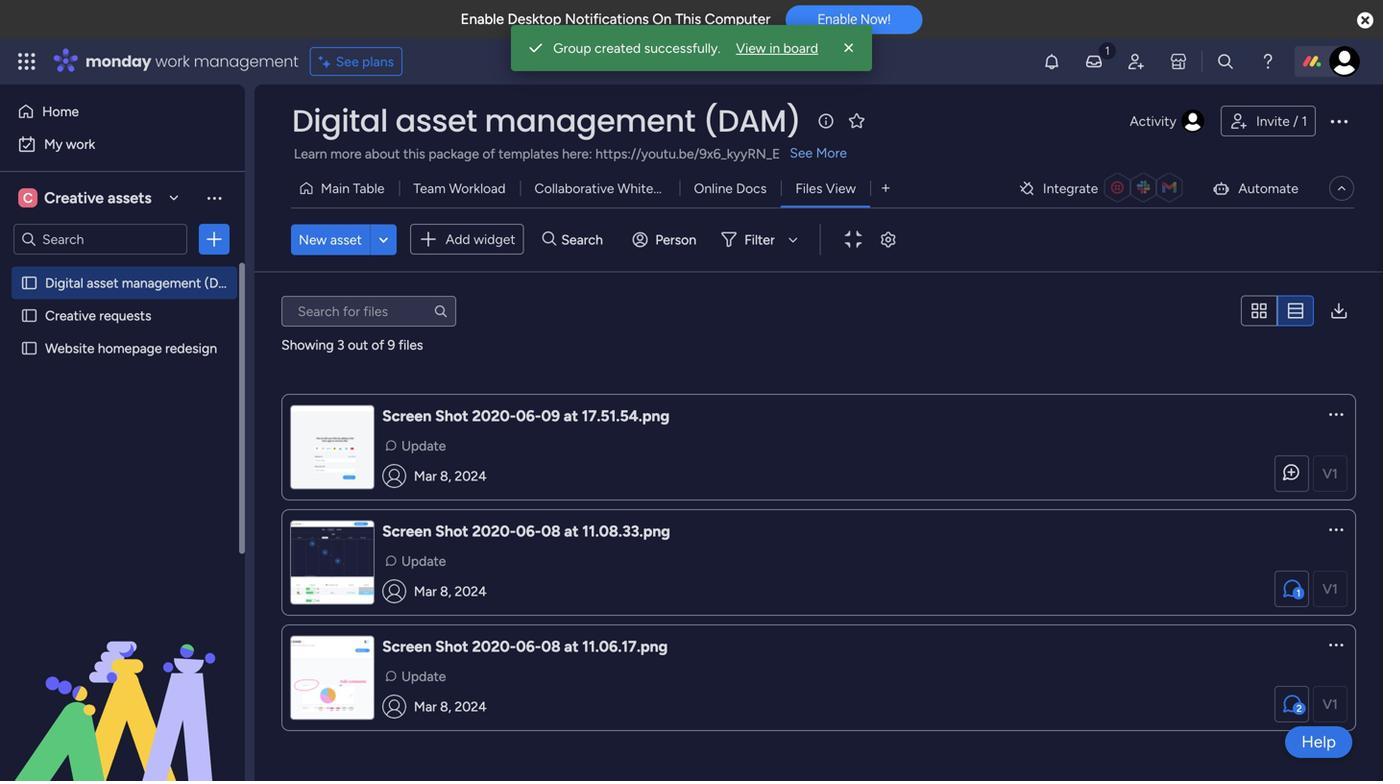 Task type: locate. For each thing, give the bounding box(es) containing it.
screen for screen shot 2020-06-08 at 11.08.33 .png
[[383, 522, 432, 541]]

0 vertical spatial work
[[155, 50, 190, 72]]

1 horizontal spatial view
[[826, 180, 856, 197]]

2024 up screen shot 2020-06-08 at 11.06.17 .png
[[455, 583, 487, 600]]

enable left desktop
[[461, 11, 504, 28]]

invite / 1
[[1257, 113, 1308, 129]]

0 horizontal spatial see
[[336, 53, 359, 70]]

options image
[[1328, 110, 1351, 133], [205, 230, 224, 249]]

1 vertical spatial work
[[66, 136, 95, 152]]

see more link
[[788, 143, 850, 162]]

asset up package
[[396, 99, 477, 142]]

1 vertical spatial asset
[[330, 231, 362, 248]]

screen shot 2020-06-08 at 11.08.33 .png
[[383, 522, 671, 541]]

1
[[1302, 113, 1308, 129], [1297, 588, 1301, 599]]

2 vertical spatial .png
[[637, 638, 668, 656]]

09
[[542, 407, 560, 425]]

2 mar 8, 2024 from the top
[[414, 583, 487, 600]]

1 vertical spatial options image
[[205, 230, 224, 249]]

06- for 11.06.17
[[516, 638, 542, 656]]

2 2024 from the top
[[455, 583, 487, 600]]

learn
[[294, 146, 327, 162]]

0 vertical spatial update
[[402, 438, 446, 454]]

work for monday
[[155, 50, 190, 72]]

assets
[[108, 189, 152, 207]]

mark as current image for screen shot 2020-06-08 at 11.06.17 .png
[[1327, 635, 1346, 655]]

1 vertical spatial see
[[790, 145, 813, 161]]

1 horizontal spatial of
[[483, 146, 496, 162]]

of right package
[[483, 146, 496, 162]]

option
[[0, 266, 245, 270]]

update button
[[383, 435, 452, 457], [383, 551, 452, 572], [383, 666, 452, 687]]

(dam) up docs
[[703, 99, 802, 142]]

0 horizontal spatial work
[[66, 136, 95, 152]]

at
[[564, 407, 578, 425], [565, 522, 579, 541], [565, 638, 579, 656]]

1 vertical spatial public board image
[[20, 339, 38, 358]]

search everything image
[[1217, 52, 1236, 71]]

integrate button
[[1011, 168, 1197, 209]]

2020- for 11.06.17
[[472, 638, 516, 656]]

1 inside button
[[1302, 113, 1308, 129]]

2 vertical spatial 06-
[[516, 638, 542, 656]]

1 2024 from the top
[[455, 468, 487, 484]]

see inside learn more about this package of templates here: https://youtu.be/9x6_kyyrn_e see more
[[790, 145, 813, 161]]

team workload button
[[399, 173, 520, 204]]

1 vertical spatial digital asset management (dam)
[[45, 275, 244, 291]]

06- for 11.08.33
[[516, 522, 542, 541]]

0 horizontal spatial 1
[[1297, 588, 1301, 599]]

1 public board image from the top
[[20, 307, 38, 325]]

.png
[[639, 407, 670, 425], [640, 522, 671, 541], [637, 638, 668, 656]]

3 mar 8, 2024 from the top
[[414, 699, 487, 715]]

1 horizontal spatial 1
[[1302, 113, 1308, 129]]

1 horizontal spatial see
[[790, 145, 813, 161]]

v1 up mark as current icon
[[1324, 466, 1339, 482]]

online
[[694, 180, 733, 197]]

0 vertical spatial 8,
[[440, 468, 452, 484]]

1 vertical spatial 2024
[[455, 583, 487, 600]]

2 vertical spatial 2024
[[455, 699, 487, 715]]

work inside option
[[66, 136, 95, 152]]

0 vertical spatial shot
[[435, 407, 469, 425]]

digital asset management (dam) up templates
[[292, 99, 802, 142]]

2 vertical spatial asset
[[87, 275, 119, 291]]

main
[[321, 180, 350, 197]]

.png for screen shot 2020-06-08 at 11.08.33 .png
[[640, 522, 671, 541]]

2 v1 from the top
[[1324, 581, 1339, 597]]

1 vertical spatial update button
[[383, 551, 452, 572]]

mar 8, 2024 for screen shot 2020-06-08 at 11.08.33 .png
[[414, 583, 487, 600]]

1 vertical spatial 08
[[542, 638, 561, 656]]

v1 down mark as current icon
[[1324, 581, 1339, 597]]

1 vertical spatial mar
[[414, 583, 437, 600]]

digital up more
[[292, 99, 388, 142]]

0 horizontal spatial view
[[736, 40, 767, 56]]

update
[[402, 438, 446, 454], [402, 553, 446, 569], [402, 668, 446, 685]]

mar 8, 2024 for screen shot 2020-06-08 at 11.06.17 .png
[[414, 699, 487, 715]]

2 vertical spatial v1
[[1324, 696, 1339, 713]]

https://youtu.be/9x6_kyyrn_e
[[596, 146, 781, 162]]

notifications image
[[1043, 52, 1062, 71]]

2 8, from the top
[[440, 583, 452, 600]]

person button
[[625, 224, 708, 255]]

0 vertical spatial management
[[194, 50, 299, 72]]

2 vertical spatial management
[[122, 275, 201, 291]]

8, for screen shot 2020-06-08 at 11.08.33 .png
[[440, 583, 452, 600]]

0 vertical spatial 06-
[[516, 407, 542, 425]]

v1 right 2
[[1324, 696, 1339, 713]]

1 mark as current image from the top
[[1327, 405, 1346, 424]]

1 update button from the top
[[383, 435, 452, 457]]

1 8, from the top
[[440, 468, 452, 484]]

see left more
[[790, 145, 813, 161]]

2020- for 17.51.54
[[472, 407, 516, 425]]

options image right the "/"
[[1328, 110, 1351, 133]]

0 vertical spatial .png
[[639, 407, 670, 425]]

1 vertical spatial 2020-
[[472, 522, 516, 541]]

workload
[[449, 180, 506, 197]]

2 enable from the left
[[818, 11, 858, 27]]

0 vertical spatial v1
[[1324, 466, 1339, 482]]

computer
[[705, 11, 771, 28]]

0 vertical spatial options image
[[1328, 110, 1351, 133]]

1 mar from the top
[[414, 468, 437, 484]]

1 vertical spatial 1
[[1297, 588, 1301, 599]]

v1
[[1324, 466, 1339, 482], [1324, 581, 1339, 597], [1324, 696, 1339, 713]]

mar 8, 2024 up screen shot 2020-06-08 at 11.06.17 .png
[[414, 583, 487, 600]]

at for 11.06.17
[[565, 638, 579, 656]]

view left in
[[736, 40, 767, 56]]

1 horizontal spatial asset
[[330, 231, 362, 248]]

v1 for screen shot 2020-06-08 at 11.08.33 .png
[[1324, 581, 1339, 597]]

1 horizontal spatial digital asset management (dam)
[[292, 99, 802, 142]]

0 vertical spatial mark as current image
[[1327, 405, 1346, 424]]

0 horizontal spatial enable
[[461, 11, 504, 28]]

1 2020- from the top
[[472, 407, 516, 425]]

digital asset management (dam) up requests
[[45, 275, 244, 291]]

at left 11.08.33
[[565, 522, 579, 541]]

2 vertical spatial update button
[[383, 666, 452, 687]]

1 vertical spatial shot
[[435, 522, 469, 541]]

work right the monday
[[155, 50, 190, 72]]

1 shot from the top
[[435, 407, 469, 425]]

mar 8, 2024 up screen shot 2020-06-08 at 11.08.33 .png
[[414, 468, 487, 484]]

my work option
[[12, 129, 234, 160]]

2 vertical spatial at
[[565, 638, 579, 656]]

digital asset management (dam) inside list box
[[45, 275, 244, 291]]

06-
[[516, 407, 542, 425], [516, 522, 542, 541], [516, 638, 542, 656]]

add widget
[[446, 231, 516, 247]]

shot
[[435, 407, 469, 425], [435, 522, 469, 541], [435, 638, 469, 656]]

list box containing digital asset management (dam)
[[0, 263, 245, 624]]

see plans
[[336, 53, 394, 70]]

2024 up screen shot 2020-06-08 at 11.08.33 .png
[[455, 468, 487, 484]]

options image down workspace options icon
[[205, 230, 224, 249]]

06- left 11.06.17
[[516, 638, 542, 656]]

view right files
[[826, 180, 856, 197]]

mark as current image
[[1327, 405, 1346, 424], [1327, 635, 1346, 655]]

mar 8, 2024 for screen shot 2020-06-09 at 17.51.54 .png
[[414, 468, 487, 484]]

0 vertical spatial digital
[[292, 99, 388, 142]]

.png for screen shot 2020-06-08 at 11.06.17 .png
[[637, 638, 668, 656]]

1 08 from the top
[[542, 522, 561, 541]]

1 06- from the top
[[516, 407, 542, 425]]

files view button
[[782, 173, 871, 204]]

(dam) up redesign
[[205, 275, 244, 291]]

activity button
[[1123, 106, 1214, 136]]

08 for 11.06.17
[[542, 638, 561, 656]]

2024 down screen shot 2020-06-08 at 11.06.17 .png
[[455, 699, 487, 715]]

3 update from the top
[[402, 668, 446, 685]]

view
[[736, 40, 767, 56], [826, 180, 856, 197]]

0 horizontal spatial of
[[372, 337, 385, 353]]

2 update from the top
[[402, 553, 446, 569]]

update for screen shot 2020-06-08 at 11.06.17 .png
[[402, 668, 446, 685]]

asset right new
[[330, 231, 362, 248]]

see left plans
[[336, 53, 359, 70]]

2 vertical spatial mar 8, 2024
[[414, 699, 487, 715]]

3 v1 from the top
[[1324, 696, 1339, 713]]

1 screen from the top
[[383, 407, 432, 425]]

1 horizontal spatial enable
[[818, 11, 858, 27]]

my
[[44, 136, 63, 152]]

enable for enable now!
[[818, 11, 858, 27]]

1 vertical spatial 06-
[[516, 522, 542, 541]]

filter button
[[714, 224, 805, 255]]

screen
[[383, 407, 432, 425], [383, 522, 432, 541], [383, 638, 432, 656]]

workspace options image
[[205, 188, 224, 207]]

asset inside new asset button
[[330, 231, 362, 248]]

06- for 17.51.54
[[516, 407, 542, 425]]

3 screen from the top
[[383, 638, 432, 656]]

0 vertical spatial 2020-
[[472, 407, 516, 425]]

0 vertical spatial see
[[336, 53, 359, 70]]

creative up website on the left
[[45, 308, 96, 324]]

1 enable from the left
[[461, 11, 504, 28]]

0 horizontal spatial asset
[[87, 275, 119, 291]]

2 update button from the top
[[383, 551, 452, 572]]

public board image left website on the left
[[20, 339, 38, 358]]

new asset button
[[291, 224, 370, 255]]

update button for screen shot 2020-06-08 at 11.06.17
[[383, 666, 452, 687]]

public board image down public board icon
[[20, 307, 38, 325]]

1 mar 8, 2024 from the top
[[414, 468, 487, 484]]

2024 for screen shot 2020-06-09 at 17.51.54
[[455, 468, 487, 484]]

0 vertical spatial mar
[[414, 468, 437, 484]]

collaborative whiteboard online docs
[[535, 180, 767, 197]]

2 08 from the top
[[542, 638, 561, 656]]

1 vertical spatial creative
[[45, 308, 96, 324]]

3 2024 from the top
[[455, 699, 487, 715]]

0 vertical spatial of
[[483, 146, 496, 162]]

3 2020- from the top
[[472, 638, 516, 656]]

0 horizontal spatial digital
[[45, 275, 83, 291]]

download image
[[1330, 301, 1349, 321]]

0 vertical spatial creative
[[44, 189, 104, 207]]

list box
[[0, 263, 245, 624]]

shot for screen shot 2020-06-09 at 17.51.54 .png
[[435, 407, 469, 425]]

2020-
[[472, 407, 516, 425], [472, 522, 516, 541], [472, 638, 516, 656]]

2
[[1297, 703, 1303, 715]]

view in board
[[736, 40, 819, 56]]

0 horizontal spatial digital asset management (dam)
[[45, 275, 244, 291]]

update for screen shot 2020-06-08 at 11.08.33 .png
[[402, 553, 446, 569]]

2 vertical spatial mar
[[414, 699, 437, 715]]

1 vertical spatial .png
[[640, 522, 671, 541]]

shot for screen shot 2020-06-08 at 11.08.33 .png
[[435, 522, 469, 541]]

docs
[[737, 180, 767, 197]]

2 mark as current image from the top
[[1327, 635, 1346, 655]]

1 vertical spatial 8,
[[440, 583, 452, 600]]

2 vertical spatial 2020-
[[472, 638, 516, 656]]

view inside button
[[826, 180, 856, 197]]

enable inside button
[[818, 11, 858, 27]]

group created successfully.
[[554, 40, 721, 56]]

of
[[483, 146, 496, 162], [372, 337, 385, 353]]

1 vertical spatial of
[[372, 337, 385, 353]]

mar for screen shot 2020-06-08 at 11.06.17 .png
[[414, 699, 437, 715]]

1 vertical spatial view
[[826, 180, 856, 197]]

0 vertical spatial asset
[[396, 99, 477, 142]]

creative requests
[[45, 308, 151, 324]]

1 horizontal spatial (dam)
[[703, 99, 802, 142]]

about
[[365, 146, 400, 162]]

0 vertical spatial at
[[564, 407, 578, 425]]

at right 09
[[564, 407, 578, 425]]

06- left 17.51.54
[[516, 407, 542, 425]]

more
[[331, 146, 362, 162]]

2 vertical spatial shot
[[435, 638, 469, 656]]

collaborative whiteboard button
[[520, 173, 689, 204]]

templates
[[499, 146, 559, 162]]

0 vertical spatial 1
[[1302, 113, 1308, 129]]

2 vertical spatial update
[[402, 668, 446, 685]]

3 8, from the top
[[440, 699, 452, 715]]

collaborative
[[535, 180, 615, 197]]

at left 11.06.17
[[565, 638, 579, 656]]

0 vertical spatial screen
[[383, 407, 432, 425]]

2 vertical spatial screen
[[383, 638, 432, 656]]

management inside list box
[[122, 275, 201, 291]]

person
[[656, 231, 697, 248]]

of left 9
[[372, 337, 385, 353]]

2 06- from the top
[[516, 522, 542, 541]]

Search field
[[557, 226, 614, 253]]

my work link
[[12, 129, 234, 160]]

0 vertical spatial public board image
[[20, 307, 38, 325]]

08 left 11.08.33
[[542, 522, 561, 541]]

creative assets
[[44, 189, 152, 207]]

1 vertical spatial update
[[402, 553, 446, 569]]

enable
[[461, 11, 504, 28], [818, 11, 858, 27]]

notifications
[[565, 11, 649, 28]]

2 screen from the top
[[383, 522, 432, 541]]

None search field
[[282, 296, 457, 327]]

8,
[[440, 468, 452, 484], [440, 583, 452, 600], [440, 699, 452, 715]]

1 update from the top
[[402, 438, 446, 454]]

files view
[[796, 180, 856, 197]]

1 vertical spatial (dam)
[[205, 275, 244, 291]]

0 vertical spatial 08
[[542, 522, 561, 541]]

work
[[155, 50, 190, 72], [66, 136, 95, 152]]

mar 8, 2024
[[414, 468, 487, 484], [414, 583, 487, 600], [414, 699, 487, 715]]

see
[[336, 53, 359, 70], [790, 145, 813, 161]]

0 vertical spatial view
[[736, 40, 767, 56]]

successfully.
[[645, 40, 721, 56]]

1 v1 from the top
[[1324, 466, 1339, 482]]

1 horizontal spatial work
[[155, 50, 190, 72]]

2 vertical spatial 8,
[[440, 699, 452, 715]]

3 shot from the top
[[435, 638, 469, 656]]

creative inside list box
[[45, 308, 96, 324]]

1 vertical spatial v1
[[1324, 581, 1339, 597]]

creative inside workspace selection element
[[44, 189, 104, 207]]

website homepage redesign
[[45, 340, 217, 357]]

add widget button
[[410, 224, 524, 255]]

0 horizontal spatial (dam)
[[205, 275, 244, 291]]

table
[[353, 180, 385, 197]]

mar 8, 2024 down screen shot 2020-06-08 at 11.06.17 .png
[[414, 699, 487, 715]]

asset up creative requests
[[87, 275, 119, 291]]

3 06- from the top
[[516, 638, 542, 656]]

2020- for 11.08.33
[[472, 522, 516, 541]]

creative right workspace image
[[44, 189, 104, 207]]

1 vertical spatial at
[[565, 522, 579, 541]]

0 vertical spatial mar 8, 2024
[[414, 468, 487, 484]]

invite members image
[[1127, 52, 1147, 71]]

1 vertical spatial mar 8, 2024
[[414, 583, 487, 600]]

1 vertical spatial mark as current image
[[1327, 635, 1346, 655]]

digital asset management (dam)
[[292, 99, 802, 142], [45, 275, 244, 291]]

close image
[[840, 38, 859, 58]]

3 update button from the top
[[383, 666, 452, 687]]

08 left 11.06.17
[[542, 638, 561, 656]]

0 vertical spatial 2024
[[455, 468, 487, 484]]

digital right public board icon
[[45, 275, 83, 291]]

public board image
[[20, 307, 38, 325], [20, 339, 38, 358]]

v2 search image
[[543, 229, 557, 250]]

2 2020- from the top
[[472, 522, 516, 541]]

work right my
[[66, 136, 95, 152]]

v1 for screen shot 2020-06-09 at 17.51.54 .png
[[1324, 466, 1339, 482]]

2 mar from the top
[[414, 583, 437, 600]]

2 public board image from the top
[[20, 339, 38, 358]]

update feed image
[[1085, 52, 1104, 71]]

3 mar from the top
[[414, 699, 437, 715]]

06- left 11.08.33
[[516, 522, 542, 541]]

1 vertical spatial digital
[[45, 275, 83, 291]]

1 vertical spatial screen
[[383, 522, 432, 541]]

2 shot from the top
[[435, 522, 469, 541]]

alert
[[511, 25, 873, 71]]

0 vertical spatial update button
[[383, 435, 452, 457]]

2 horizontal spatial asset
[[396, 99, 477, 142]]

monday marketplace image
[[1170, 52, 1189, 71]]

now!
[[861, 11, 891, 27]]

main table button
[[291, 173, 399, 204]]

enable up close icon
[[818, 11, 858, 27]]



Task type: describe. For each thing, give the bounding box(es) containing it.
v1 for screen shot 2020-06-08 at 11.06.17 .png
[[1324, 696, 1339, 713]]

alert containing group created successfully.
[[511, 25, 873, 71]]

8, for screen shot 2020-06-08 at 11.06.17 .png
[[440, 699, 452, 715]]

8, for screen shot 2020-06-09 at 17.51.54 .png
[[440, 468, 452, 484]]

redesign
[[165, 340, 217, 357]]

monday
[[86, 50, 151, 72]]

package
[[429, 146, 479, 162]]

add view image
[[882, 181, 890, 195]]

update button for screen shot 2020-06-08 at 11.08.33
[[383, 551, 452, 572]]

created
[[595, 40, 641, 56]]

screen shot 2020-06-09 at 17.51.54 .png
[[383, 407, 670, 425]]

mark as current image
[[1327, 520, 1346, 539]]

see plans button
[[310, 47, 403, 76]]

creative for creative assets
[[44, 189, 104, 207]]

website
[[45, 340, 95, 357]]

filter
[[745, 231, 775, 248]]

11.08.33
[[583, 522, 640, 541]]

0 vertical spatial digital asset management (dam)
[[292, 99, 802, 142]]

dapulse close image
[[1358, 11, 1374, 31]]

desktop
[[508, 11, 562, 28]]

Digital asset management (DAM) field
[[287, 99, 806, 142]]

Search for files search field
[[282, 296, 457, 327]]

3
[[337, 337, 345, 353]]

activity
[[1131, 113, 1177, 129]]

help
[[1302, 732, 1337, 752]]

update for screen shot 2020-06-09 at 17.51.54 .png
[[402, 438, 446, 454]]

add to favorites image
[[848, 111, 867, 130]]

my work
[[44, 136, 95, 152]]

showing 3 out of 9 files
[[282, 337, 423, 353]]

widget
[[474, 231, 516, 247]]

new
[[299, 231, 327, 248]]

files
[[399, 337, 423, 353]]

invite
[[1257, 113, 1291, 129]]

of inside learn more about this package of templates here: https://youtu.be/9x6_kyyrn_e see more
[[483, 146, 496, 162]]

home option
[[12, 96, 234, 127]]

view in board link
[[736, 38, 819, 58]]

enable for enable desktop notifications on this computer
[[461, 11, 504, 28]]

enable now!
[[818, 11, 891, 27]]

shot for screen shot 2020-06-08 at 11.06.17 .png
[[435, 638, 469, 656]]

automate button
[[1205, 173, 1307, 204]]

out
[[348, 337, 368, 353]]

main table
[[321, 180, 385, 197]]

2024 for screen shot 2020-06-08 at 11.08.33
[[455, 583, 487, 600]]

screen shot 2020-06-08 at 11.06.17 .png
[[383, 638, 668, 656]]

creative for creative requests
[[45, 308, 96, 324]]

work for my
[[66, 136, 95, 152]]

select product image
[[17, 52, 37, 71]]

mark as current image for screen shot 2020-06-09 at 17.51.54 .png
[[1327, 405, 1346, 424]]

enable now! button
[[786, 5, 923, 34]]

here:
[[562, 146, 593, 162]]

arrow down image
[[782, 228, 805, 251]]

add
[[446, 231, 471, 247]]

gallery layout group
[[1242, 296, 1315, 327]]

in
[[770, 40, 781, 56]]

team
[[414, 180, 446, 197]]

monday work management
[[86, 50, 299, 72]]

john smith image
[[1330, 46, 1361, 77]]

see inside button
[[336, 53, 359, 70]]

this
[[404, 146, 426, 162]]

homepage
[[98, 340, 162, 357]]

17.51.54
[[582, 407, 639, 425]]

lottie animation element
[[0, 587, 245, 781]]

learn more about this package of templates here: https://youtu.be/9x6_kyyrn_e see more
[[294, 145, 848, 162]]

1 image
[[1099, 39, 1117, 61]]

team workload
[[414, 180, 506, 197]]

help button
[[1286, 727, 1353, 758]]

invite / 1 button
[[1221, 106, 1317, 136]]

enable desktop notifications on this computer
[[461, 11, 771, 28]]

home link
[[12, 96, 234, 127]]

0 vertical spatial (dam)
[[703, 99, 802, 142]]

this
[[676, 11, 702, 28]]

group
[[554, 40, 592, 56]]

new asset
[[299, 231, 362, 248]]

show board description image
[[815, 111, 838, 131]]

screen for screen shot 2020-06-08 at 11.06.17 .png
[[383, 638, 432, 656]]

digital inside list box
[[45, 275, 83, 291]]

public board image for website homepage redesign
[[20, 339, 38, 358]]

1 horizontal spatial options image
[[1328, 110, 1351, 133]]

requests
[[99, 308, 151, 324]]

at for 17.51.54
[[564, 407, 578, 425]]

/
[[1294, 113, 1299, 129]]

home
[[42, 103, 79, 120]]

08 for 11.08.33
[[542, 522, 561, 541]]

c
[[23, 190, 33, 206]]

automate
[[1239, 180, 1299, 197]]

help image
[[1259, 52, 1278, 71]]

0 horizontal spatial options image
[[205, 230, 224, 249]]

angle down image
[[379, 232, 388, 247]]

integrate
[[1044, 180, 1099, 197]]

workspace selection element
[[18, 186, 155, 210]]

update button for screen shot 2020-06-09 at 17.51.54
[[383, 435, 452, 457]]

1 horizontal spatial digital
[[292, 99, 388, 142]]

search image
[[433, 303, 449, 319]]

Search in workspace field
[[40, 228, 161, 250]]

11.06.17
[[583, 638, 637, 656]]

.png for screen shot 2020-06-09 at 17.51.54 .png
[[639, 407, 670, 425]]

view inside 'link'
[[736, 40, 767, 56]]

showing
[[282, 337, 334, 353]]

more
[[817, 145, 848, 161]]

whiteboard
[[618, 180, 689, 197]]

mar for screen shot 2020-06-08 at 11.08.33 .png
[[414, 583, 437, 600]]

board
[[784, 40, 819, 56]]

public board image for creative requests
[[20, 307, 38, 325]]

online docs button
[[680, 173, 782, 204]]

2024 for screen shot 2020-06-08 at 11.06.17
[[455, 699, 487, 715]]

plans
[[362, 53, 394, 70]]

at for 11.08.33
[[565, 522, 579, 541]]

lottie animation image
[[0, 587, 245, 781]]

(dam) inside list box
[[205, 275, 244, 291]]

workspace image
[[18, 187, 37, 209]]

collapse board header image
[[1335, 181, 1350, 196]]

1 vertical spatial management
[[485, 99, 696, 142]]

on
[[653, 11, 672, 28]]

files
[[796, 180, 823, 197]]

screen for screen shot 2020-06-09 at 17.51.54 .png
[[383, 407, 432, 425]]

mar for screen shot 2020-06-09 at 17.51.54 .png
[[414, 468, 437, 484]]

9
[[388, 337, 395, 353]]

public board image
[[20, 274, 38, 292]]



Task type: vqa. For each thing, say whether or not it's contained in the screenshot.
list box
yes



